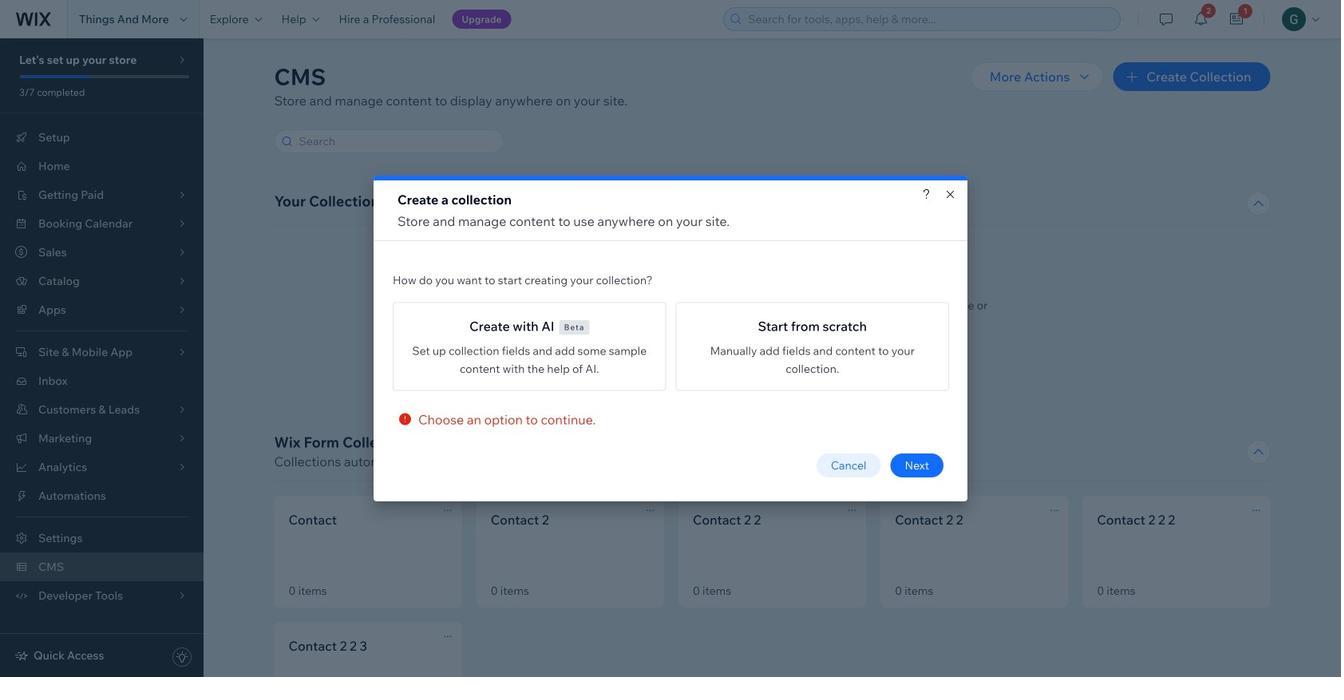 Task type: locate. For each thing, give the bounding box(es) containing it.
Search field
[[294, 130, 499, 153]]



Task type: describe. For each thing, give the bounding box(es) containing it.
Search for tools, apps, help & more... field
[[744, 8, 1116, 30]]

sidebar element
[[0, 38, 204, 677]]



Task type: vqa. For each thing, say whether or not it's contained in the screenshot.
'Professional'
no



